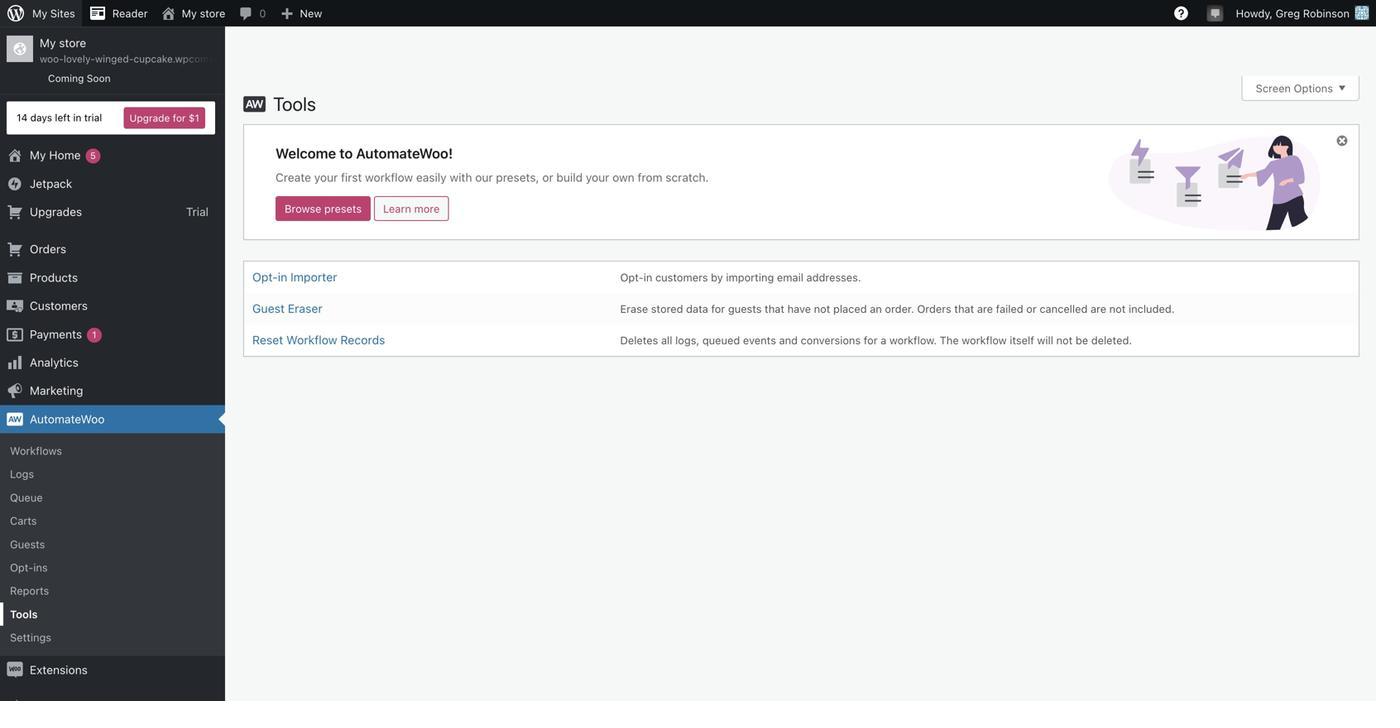 Task type: vqa. For each thing, say whether or not it's contained in the screenshot.
Add New Site
no



Task type: describe. For each thing, give the bounding box(es) containing it.
store for my store woo-lovely-winged-cupcake.wpcomstaging.com coming soon
[[59, 36, 86, 50]]

in inside navigation
[[73, 112, 81, 123]]

opt- for opt-in customers by importing email addresses.
[[620, 271, 644, 284]]

all
[[661, 334, 672, 346]]

our
[[475, 171, 493, 184]]

with
[[450, 171, 472, 184]]

my sites link
[[0, 0, 82, 26]]

2 vertical spatial for
[[864, 334, 878, 346]]

new link
[[273, 0, 329, 26]]

upgrades
[[30, 205, 82, 218]]

$1
[[189, 112, 199, 124]]

0 horizontal spatial workflow
[[365, 171, 413, 184]]

email
[[777, 271, 804, 284]]

14
[[17, 112, 28, 123]]

from
[[638, 171, 663, 184]]

carts
[[10, 514, 37, 527]]

reset workflow records
[[252, 333, 385, 347]]

opt- for opt-ins
[[10, 561, 33, 574]]

1 your from the left
[[314, 171, 338, 184]]

upgrade for $1 button
[[124, 107, 205, 129]]

my store woo-lovely-winged-cupcake.wpcomstaging.com coming soon
[[40, 36, 266, 84]]

payments
[[30, 327, 82, 341]]

deletes
[[620, 334, 658, 346]]

soon
[[87, 72, 111, 84]]

browse presets link
[[276, 196, 371, 221]]

browse
[[285, 203, 321, 215]]

0 vertical spatial tools
[[273, 93, 316, 115]]

cancelled
[[1040, 303, 1088, 315]]

guest eraser
[[252, 301, 323, 315]]

1 that from the left
[[765, 303, 785, 315]]

coming
[[48, 72, 84, 84]]

deletes all logs, queued events and conversions for a workflow. the workflow itself will not be deleted.
[[620, 334, 1132, 346]]

create your first workflow easily with our presets, or build your own from scratch.
[[276, 171, 709, 184]]

importer
[[291, 270, 337, 284]]

toolbar navigation
[[0, 0, 1376, 30]]

guest
[[252, 301, 285, 315]]

deleted.
[[1091, 334, 1132, 346]]

my store link
[[154, 0, 232, 26]]

opt-ins
[[10, 561, 48, 574]]

trial
[[84, 112, 102, 123]]

in for opt-in importer
[[278, 270, 287, 284]]

own
[[613, 171, 635, 184]]

welcome
[[276, 145, 336, 161]]

opt-in importer link
[[252, 270, 337, 284]]

itself
[[1010, 334, 1034, 346]]

have
[[788, 303, 811, 315]]

browse presets
[[285, 203, 362, 215]]

products
[[30, 271, 78, 284]]

a
[[881, 334, 887, 346]]

1 horizontal spatial or
[[1027, 303, 1037, 315]]

automatewoo link
[[0, 405, 225, 433]]

trial
[[186, 205, 209, 218]]

to
[[340, 145, 353, 161]]

jetpack link
[[0, 169, 225, 198]]

lovely-
[[64, 53, 95, 65]]

opt-in importer
[[252, 270, 337, 284]]

0 link
[[232, 0, 273, 26]]

easily
[[416, 171, 447, 184]]

2 horizontal spatial not
[[1110, 303, 1126, 315]]

upgrade
[[130, 112, 170, 124]]

winged-
[[95, 53, 134, 65]]

2 are from the left
[[1091, 303, 1107, 315]]

my for my sites
[[32, 7, 47, 19]]

queue link
[[0, 486, 225, 509]]

marketing
[[30, 384, 83, 397]]

scratch.
[[666, 171, 709, 184]]

reports link
[[0, 579, 225, 602]]

howdy,
[[1236, 7, 1273, 19]]

orders link
[[0, 235, 225, 264]]

automatewoo!
[[356, 145, 453, 161]]

reset
[[252, 333, 283, 347]]

will
[[1037, 334, 1054, 346]]

for inside upgrade for $1 button
[[173, 112, 186, 124]]

reports
[[10, 585, 49, 597]]

analytics
[[30, 355, 78, 369]]

logs link
[[0, 462, 225, 486]]

carts link
[[0, 509, 225, 532]]

erase
[[620, 303, 648, 315]]

days
[[30, 112, 52, 123]]

howdy, greg robinson
[[1236, 7, 1350, 19]]

analytics link
[[0, 348, 225, 377]]

presets
[[324, 203, 362, 215]]

1 are from the left
[[977, 303, 993, 315]]

extensions
[[30, 663, 88, 676]]

presets,
[[496, 171, 539, 184]]

guests
[[10, 538, 45, 550]]

conversions
[[801, 334, 861, 346]]

be
[[1076, 334, 1089, 346]]



Task type: locate. For each thing, give the bounding box(es) containing it.
learn more
[[383, 203, 440, 215]]

that
[[765, 303, 785, 315], [955, 303, 974, 315]]

screen options button
[[1242, 76, 1360, 101]]

learn
[[383, 203, 411, 215]]

failed
[[996, 303, 1024, 315]]

customers
[[30, 299, 88, 312]]

queued
[[703, 334, 740, 346]]

store inside toolbar navigation
[[200, 7, 225, 19]]

2 horizontal spatial in
[[644, 271, 653, 284]]

1 vertical spatial store
[[59, 36, 86, 50]]

orders right order.
[[917, 303, 952, 315]]

opt-ins link
[[0, 556, 225, 579]]

home
[[49, 148, 81, 162]]

or left build
[[542, 171, 553, 184]]

in left customers
[[644, 271, 653, 284]]

2 that from the left
[[955, 303, 974, 315]]

woo-
[[40, 53, 64, 65]]

1 horizontal spatial opt-
[[252, 270, 278, 284]]

in for opt-in customers by importing email addresses.
[[644, 271, 653, 284]]

first
[[341, 171, 362, 184]]

payments 1
[[30, 327, 96, 341]]

5
[[90, 150, 96, 161]]

options
[[1294, 82, 1333, 94]]

1
[[92, 329, 96, 340]]

not
[[814, 303, 831, 315], [1110, 303, 1126, 315], [1057, 334, 1073, 346]]

1 horizontal spatial in
[[278, 270, 287, 284]]

tools link
[[0, 602, 225, 626]]

by
[[711, 271, 723, 284]]

records
[[341, 333, 385, 347]]

0 horizontal spatial orders
[[30, 242, 66, 256]]

opt- inside 'opt-ins' link
[[10, 561, 33, 574]]

0 vertical spatial for
[[173, 112, 186, 124]]

1 horizontal spatial your
[[586, 171, 609, 184]]

your left "own" on the left top of the page
[[586, 171, 609, 184]]

workflow.
[[890, 334, 937, 346]]

events
[[743, 334, 776, 346]]

not right have
[[814, 303, 831, 315]]

sites
[[50, 7, 75, 19]]

learn more link
[[374, 196, 449, 221]]

store for my store
[[200, 7, 225, 19]]

store inside my store woo-lovely-winged-cupcake.wpcomstaging.com coming soon
[[59, 36, 86, 50]]

greg
[[1276, 7, 1300, 19]]

1 vertical spatial for
[[711, 303, 725, 315]]

store left 0 link
[[200, 7, 225, 19]]

importing
[[726, 271, 774, 284]]

my store
[[182, 7, 225, 19]]

my for my store
[[182, 7, 197, 19]]

my left home
[[30, 148, 46, 162]]

for right data
[[711, 303, 725, 315]]

left
[[55, 112, 70, 123]]

extensions link
[[0, 656, 225, 684]]

0 horizontal spatial or
[[542, 171, 553, 184]]

customers
[[656, 271, 708, 284]]

your
[[314, 171, 338, 184], [586, 171, 609, 184]]

workflow
[[286, 333, 337, 347]]

not up deleted.
[[1110, 303, 1126, 315]]

1 horizontal spatial not
[[1057, 334, 1073, 346]]

reset workflow records link
[[252, 333, 385, 347]]

tools inside main menu navigation
[[10, 608, 38, 620]]

opt-
[[252, 270, 278, 284], [620, 271, 644, 284], [10, 561, 33, 574]]

1 vertical spatial or
[[1027, 303, 1037, 315]]

my for my store woo-lovely-winged-cupcake.wpcomstaging.com coming soon
[[40, 36, 56, 50]]

my for my home 5
[[30, 148, 46, 162]]

orders
[[30, 242, 66, 256], [917, 303, 952, 315]]

addresses.
[[807, 271, 861, 284]]

erase stored data for guests that have not placed an order. orders that are failed or cancelled are not included.
[[620, 303, 1175, 315]]

an
[[870, 303, 882, 315]]

products link
[[0, 264, 225, 292]]

that left have
[[765, 303, 785, 315]]

tools up welcome
[[273, 93, 316, 115]]

0 horizontal spatial not
[[814, 303, 831, 315]]

eraser
[[288, 301, 323, 315]]

opt- down guests
[[10, 561, 33, 574]]

0 horizontal spatial store
[[59, 36, 86, 50]]

0 vertical spatial orders
[[30, 242, 66, 256]]

main menu navigation
[[0, 26, 266, 701]]

opt- up guest
[[252, 270, 278, 284]]

2 horizontal spatial for
[[864, 334, 878, 346]]

workflow right the
[[962, 334, 1007, 346]]

customers link
[[0, 292, 225, 320]]

0 horizontal spatial opt-
[[10, 561, 33, 574]]

and
[[779, 334, 798, 346]]

my
[[32, 7, 47, 19], [182, 7, 197, 19], [40, 36, 56, 50], [30, 148, 46, 162]]

guests
[[728, 303, 762, 315]]

that up the
[[955, 303, 974, 315]]

1 vertical spatial workflow
[[962, 334, 1007, 346]]

workflow down automatewoo!
[[365, 171, 413, 184]]

your left first
[[314, 171, 338, 184]]

welcome to automatewoo!
[[276, 145, 453, 161]]

1 horizontal spatial workflow
[[962, 334, 1007, 346]]

my inside my store woo-lovely-winged-cupcake.wpcomstaging.com coming soon
[[40, 36, 56, 50]]

0 horizontal spatial are
[[977, 303, 993, 315]]

store
[[200, 7, 225, 19], [59, 36, 86, 50]]

0 vertical spatial or
[[542, 171, 553, 184]]

not left be
[[1057, 334, 1073, 346]]

settings link
[[0, 626, 225, 649]]

for left the $1
[[173, 112, 186, 124]]

orders inside main menu navigation
[[30, 242, 66, 256]]

notification image
[[1209, 6, 1222, 19]]

screen
[[1256, 82, 1291, 94]]

my sites
[[32, 7, 75, 19]]

upgrade for $1
[[130, 112, 199, 124]]

0 vertical spatial store
[[200, 7, 225, 19]]

are left failed
[[977, 303, 993, 315]]

create
[[276, 171, 311, 184]]

2 horizontal spatial opt-
[[620, 271, 644, 284]]

robinson
[[1303, 7, 1350, 19]]

my up woo-
[[40, 36, 56, 50]]

the
[[940, 334, 959, 346]]

guests link
[[0, 532, 225, 556]]

1 vertical spatial tools
[[10, 608, 38, 620]]

my left sites
[[32, 7, 47, 19]]

workflow
[[365, 171, 413, 184], [962, 334, 1007, 346]]

0 vertical spatial workflow
[[365, 171, 413, 184]]

1 horizontal spatial tools
[[273, 93, 316, 115]]

1 vertical spatial orders
[[917, 303, 952, 315]]

workflows link
[[0, 439, 225, 462]]

0 horizontal spatial in
[[73, 112, 81, 123]]

order.
[[885, 303, 914, 315]]

are up deleted.
[[1091, 303, 1107, 315]]

0 horizontal spatial tools
[[10, 608, 38, 620]]

0 horizontal spatial that
[[765, 303, 785, 315]]

ins
[[33, 561, 48, 574]]

opt- for opt-in importer
[[252, 270, 278, 284]]

reader link
[[82, 0, 154, 26]]

orders up products
[[30, 242, 66, 256]]

14 days left in trial
[[17, 112, 102, 123]]

cupcake.wpcomstaging.com
[[134, 53, 266, 65]]

1 horizontal spatial orders
[[917, 303, 952, 315]]

0 horizontal spatial your
[[314, 171, 338, 184]]

or
[[542, 171, 553, 184], [1027, 303, 1037, 315]]

or right failed
[[1027, 303, 1037, 315]]

store up lovely-
[[59, 36, 86, 50]]

my home 5
[[30, 148, 96, 162]]

tools down reports
[[10, 608, 38, 620]]

1 horizontal spatial for
[[711, 303, 725, 315]]

0 horizontal spatial for
[[173, 112, 186, 124]]

logs
[[10, 468, 34, 480]]

in left importer
[[278, 270, 287, 284]]

2 your from the left
[[586, 171, 609, 184]]

1 horizontal spatial that
[[955, 303, 974, 315]]

for left a
[[864, 334, 878, 346]]

stored
[[651, 303, 683, 315]]

opt- up erase
[[620, 271, 644, 284]]

placed
[[833, 303, 867, 315]]

1 horizontal spatial store
[[200, 7, 225, 19]]

jetpack
[[30, 177, 72, 190]]

in right left
[[73, 112, 81, 123]]

1 horizontal spatial are
[[1091, 303, 1107, 315]]

my up the cupcake.wpcomstaging.com
[[182, 7, 197, 19]]



